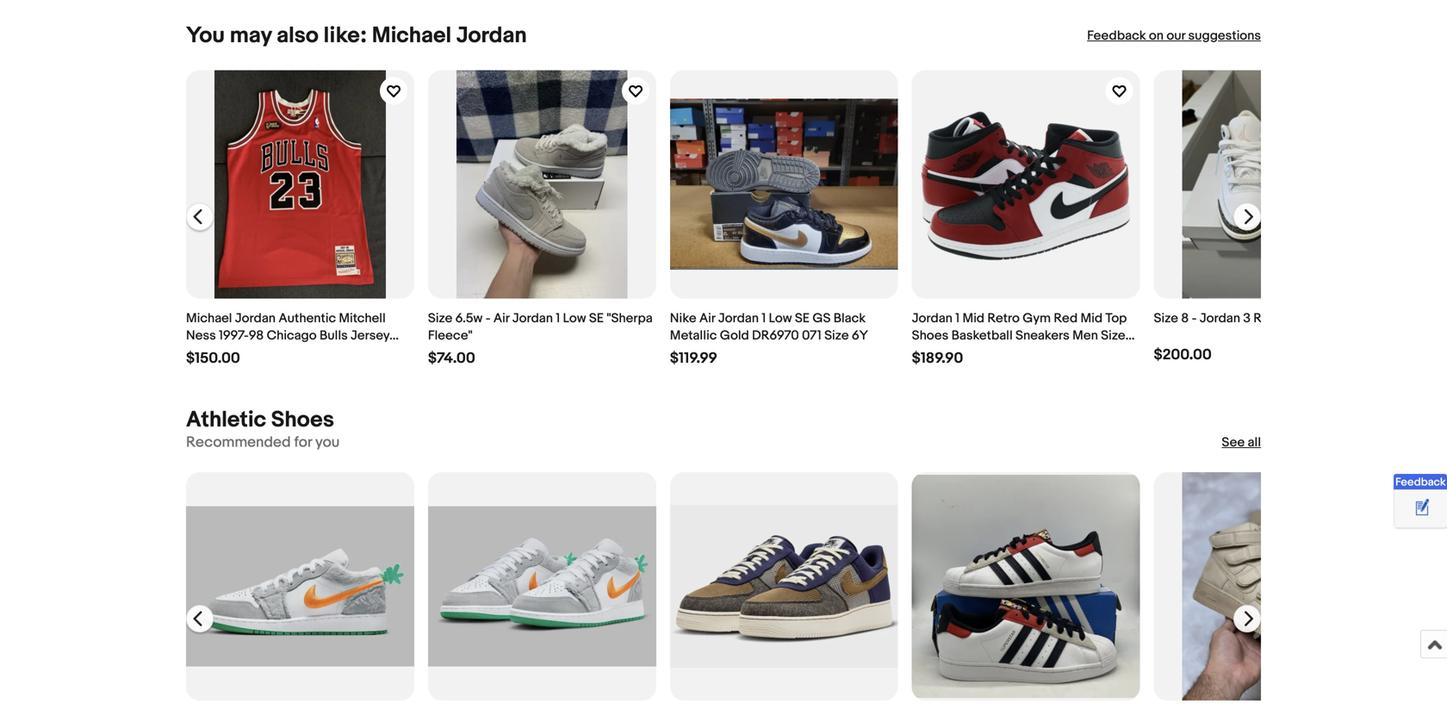 Task type: describe. For each thing, give the bounding box(es) containing it.
nwt
[[233, 345, 261, 360]]

air inside nike air jordan 1 low se gs black metallic gold dr6970 071 size 6y $119.99
[[700, 311, 716, 326]]

jordan inside size 6.5w - air jordan 1 low se "sherpa fleece" $74.00
[[512, 311, 553, 326]]

jordan inside jordan 1 mid retro gym red mid top shoes basketball sneakers men size 8.5us
[[912, 311, 953, 326]]

feedback for feedback
[[1396, 476, 1447, 489]]

fleece"
[[428, 328, 473, 343]]

98
[[249, 328, 264, 343]]

recommended
[[186, 433, 291, 451]]

w
[[1363, 311, 1375, 326]]

$150.00
[[186, 349, 240, 367]]

se inside size 6.5w - air jordan 1 low se "sherpa fleece" $74.00
[[589, 311, 604, 326]]

3
[[1244, 311, 1251, 326]]

size inside jordan 1 mid retro gym red mid top shoes basketball sneakers men size 8.5us
[[1101, 328, 1126, 343]]

see all link
[[1222, 434, 1262, 451]]

1997-
[[219, 328, 249, 343]]

2 retro from the left
[[1254, 311, 1286, 326]]

feedback on our suggestions
[[1088, 28, 1262, 43]]

see
[[1222, 435, 1245, 450]]

jordan inside michael jordan authentic mitchell ness 1997-98 chicago bulls jersey size 44 nwt
[[235, 311, 276, 326]]

se inside nike air jordan 1 low se gs black metallic gold dr6970 071 size 6y $119.99
[[795, 311, 810, 326]]

size inside size 6.5w - air jordan 1 low se "sherpa fleece" $74.00
[[428, 311, 453, 326]]

suggestions
[[1189, 28, 1262, 43]]

071
[[802, 328, 822, 343]]

size inside nike air jordan 1 low se gs black metallic gold dr6970 071 size 6y $119.99
[[825, 328, 849, 343]]

gs
[[813, 311, 831, 326]]

chicago
[[267, 328, 317, 343]]

black
[[834, 311, 866, 326]]

michael jordan authentic mitchell ness 1997-98 chicago bulls jersey size 44 nwt
[[186, 311, 390, 360]]

all
[[1248, 435, 1262, 450]]

red
[[1054, 311, 1078, 326]]

nike air jordan 1 low se gs black metallic gold dr6970 071 size 6y $119.99
[[670, 311, 869, 367]]

may
[[230, 22, 272, 49]]

basketball
[[952, 328, 1013, 343]]

feedback for feedback on our suggestions
[[1088, 28, 1147, 43]]

authentic
[[279, 311, 336, 326]]

men
[[1073, 328, 1099, 343]]

8.5us
[[912, 345, 947, 360]]

like:
[[324, 22, 367, 49]]

size 8 - jordan 3 retro dark mocha w
[[1154, 311, 1375, 326]]

$189.90
[[912, 349, 964, 367]]

gym
[[1023, 311, 1051, 326]]

1 vertical spatial shoes
[[271, 407, 334, 433]]

$189.90 text field
[[912, 349, 964, 367]]

$200.00
[[1154, 346, 1212, 364]]

metallic
[[670, 328, 717, 343]]

on
[[1149, 28, 1164, 43]]

"sherpa
[[607, 311, 653, 326]]

ness
[[186, 328, 216, 343]]

recommended for you
[[186, 433, 340, 451]]

also
[[277, 22, 319, 49]]



Task type: vqa. For each thing, say whether or not it's contained in the screenshot.
shipping associated with $869.99
no



Task type: locate. For each thing, give the bounding box(es) containing it.
size left 8
[[1154, 311, 1179, 326]]

jordan 1 mid retro gym red mid top shoes basketball sneakers men size 8.5us
[[912, 311, 1127, 360]]

low up dr6970
[[769, 311, 792, 326]]

size down 'top'
[[1101, 328, 1126, 343]]

low inside nike air jordan 1 low se gs black metallic gold dr6970 071 size 6y $119.99
[[769, 311, 792, 326]]

shoes inside jordan 1 mid retro gym red mid top shoes basketball sneakers men size 8.5us
[[912, 328, 949, 343]]

2 1 from the left
[[762, 311, 766, 326]]

-
[[486, 311, 491, 326], [1192, 311, 1197, 326]]

0 horizontal spatial mid
[[963, 311, 985, 326]]

michael up "ness"
[[186, 311, 232, 326]]

2 air from the left
[[700, 311, 716, 326]]

0 horizontal spatial -
[[486, 311, 491, 326]]

0 horizontal spatial shoes
[[271, 407, 334, 433]]

you may also like: michael jordan
[[186, 22, 527, 49]]

1 vertical spatial michael
[[186, 311, 232, 326]]

1 up dr6970
[[762, 311, 766, 326]]

8
[[1182, 311, 1189, 326]]

1 horizontal spatial shoes
[[912, 328, 949, 343]]

1 se from the left
[[589, 311, 604, 326]]

$119.99 text field
[[670, 349, 718, 367]]

- right 6.5w
[[486, 311, 491, 326]]

bulls
[[320, 328, 348, 343]]

6.5w
[[456, 311, 483, 326]]

2 - from the left
[[1192, 311, 1197, 326]]

feedback
[[1088, 28, 1147, 43], [1396, 476, 1447, 489]]

$74.00 text field
[[428, 349, 475, 367]]

0 horizontal spatial feedback
[[1088, 28, 1147, 43]]

0 vertical spatial shoes
[[912, 328, 949, 343]]

michael inside michael jordan authentic mitchell ness 1997-98 chicago bulls jersey size 44 nwt
[[186, 311, 232, 326]]

$150.00 text field
[[186, 349, 240, 367]]

our
[[1167, 28, 1186, 43]]

air up metallic
[[700, 311, 716, 326]]

jersey
[[351, 328, 390, 343]]

$119.99
[[670, 349, 718, 367]]

1 inside nike air jordan 1 low se gs black metallic gold dr6970 071 size 6y $119.99
[[762, 311, 766, 326]]

for
[[294, 433, 312, 451]]

size down "ness"
[[186, 345, 211, 360]]

3 1 from the left
[[956, 311, 960, 326]]

1 inside size 6.5w - air jordan 1 low se "sherpa fleece" $74.00
[[556, 311, 560, 326]]

retro inside jordan 1 mid retro gym red mid top shoes basketball sneakers men size 8.5us
[[988, 311, 1020, 326]]

you
[[186, 22, 225, 49]]

mid
[[963, 311, 985, 326], [1081, 311, 1103, 326]]

air right 6.5w
[[494, 311, 510, 326]]

0 horizontal spatial se
[[589, 311, 604, 326]]

jordan inside nike air jordan 1 low se gs black metallic gold dr6970 071 size 6y $119.99
[[718, 311, 759, 326]]

retro right 3
[[1254, 311, 1286, 326]]

- for size 6.5w - air jordan 1 low se "sherpa fleece" $74.00
[[486, 311, 491, 326]]

size up fleece"
[[428, 311, 453, 326]]

1 left "sherpa at the top
[[556, 311, 560, 326]]

0 horizontal spatial retro
[[988, 311, 1020, 326]]

2 mid from the left
[[1081, 311, 1103, 326]]

$74.00
[[428, 349, 475, 367]]

athletic shoes
[[186, 407, 334, 433]]

se left gs
[[795, 311, 810, 326]]

0 horizontal spatial air
[[494, 311, 510, 326]]

shoes
[[912, 328, 949, 343], [271, 407, 334, 433]]

athletic shoes link
[[186, 407, 334, 433]]

2 se from the left
[[795, 311, 810, 326]]

1 horizontal spatial michael
[[372, 22, 452, 49]]

dr6970
[[752, 328, 799, 343]]

gold
[[720, 328, 749, 343]]

size down black
[[825, 328, 849, 343]]

6y
[[852, 328, 869, 343]]

low inside size 6.5w - air jordan 1 low se "sherpa fleece" $74.00
[[563, 311, 586, 326]]

see all
[[1222, 435, 1262, 450]]

1 retro from the left
[[988, 311, 1020, 326]]

- right 8
[[1192, 311, 1197, 326]]

1 low from the left
[[563, 311, 586, 326]]

1 horizontal spatial low
[[769, 311, 792, 326]]

0 horizontal spatial 1
[[556, 311, 560, 326]]

se
[[589, 311, 604, 326], [795, 311, 810, 326]]

low
[[563, 311, 586, 326], [769, 311, 792, 326]]

feedback on our suggestions link
[[1088, 27, 1262, 44]]

mid up basketball
[[963, 311, 985, 326]]

1 horizontal spatial se
[[795, 311, 810, 326]]

1 up basketball
[[956, 311, 960, 326]]

retro up basketball
[[988, 311, 1020, 326]]

michael right like:
[[372, 22, 452, 49]]

- for size 8 - jordan 3 retro dark mocha w
[[1192, 311, 1197, 326]]

2 horizontal spatial 1
[[956, 311, 960, 326]]

1 mid from the left
[[963, 311, 985, 326]]

1 horizontal spatial -
[[1192, 311, 1197, 326]]

se left "sherpa at the top
[[589, 311, 604, 326]]

michael
[[372, 22, 452, 49], [186, 311, 232, 326]]

1 inside jordan 1 mid retro gym red mid top shoes basketball sneakers men size 8.5us
[[956, 311, 960, 326]]

top
[[1106, 311, 1127, 326]]

1
[[556, 311, 560, 326], [762, 311, 766, 326], [956, 311, 960, 326]]

1 horizontal spatial retro
[[1254, 311, 1286, 326]]

0 vertical spatial michael
[[372, 22, 452, 49]]

1 horizontal spatial mid
[[1081, 311, 1103, 326]]

feedback inside feedback on our suggestions link
[[1088, 28, 1147, 43]]

size inside michael jordan authentic mitchell ness 1997-98 chicago bulls jersey size 44 nwt
[[186, 345, 211, 360]]

0 horizontal spatial low
[[563, 311, 586, 326]]

nike
[[670, 311, 697, 326]]

size
[[428, 311, 453, 326], [1154, 311, 1179, 326], [825, 328, 849, 343], [1101, 328, 1126, 343], [186, 345, 211, 360]]

recommended for you element
[[186, 433, 340, 452]]

size 6.5w - air jordan 1 low se "sherpa fleece" $74.00
[[428, 311, 653, 367]]

1 1 from the left
[[556, 311, 560, 326]]

low left "sherpa at the top
[[563, 311, 586, 326]]

0 vertical spatial feedback
[[1088, 28, 1147, 43]]

mitchell
[[339, 311, 386, 326]]

1 horizontal spatial feedback
[[1396, 476, 1447, 489]]

- inside size 6.5w - air jordan 1 low se "sherpa fleece" $74.00
[[486, 311, 491, 326]]

0 horizontal spatial michael
[[186, 311, 232, 326]]

1 air from the left
[[494, 311, 510, 326]]

air
[[494, 311, 510, 326], [700, 311, 716, 326]]

1 horizontal spatial air
[[700, 311, 716, 326]]

mid up the men
[[1081, 311, 1103, 326]]

1 vertical spatial feedback
[[1396, 476, 1447, 489]]

dark
[[1289, 311, 1317, 326]]

jordan
[[457, 22, 527, 49], [235, 311, 276, 326], [512, 311, 553, 326], [718, 311, 759, 326], [912, 311, 953, 326], [1200, 311, 1241, 326]]

athletic
[[186, 407, 266, 433]]

mocha
[[1320, 311, 1360, 326]]

sneakers
[[1016, 328, 1070, 343]]

$200.00 text field
[[1154, 346, 1212, 364]]

44
[[214, 345, 230, 360]]

retro
[[988, 311, 1020, 326], [1254, 311, 1286, 326]]

air inside size 6.5w - air jordan 1 low se "sherpa fleece" $74.00
[[494, 311, 510, 326]]

you
[[315, 433, 340, 451]]

1 - from the left
[[486, 311, 491, 326]]

2 low from the left
[[769, 311, 792, 326]]

1 horizontal spatial 1
[[762, 311, 766, 326]]



